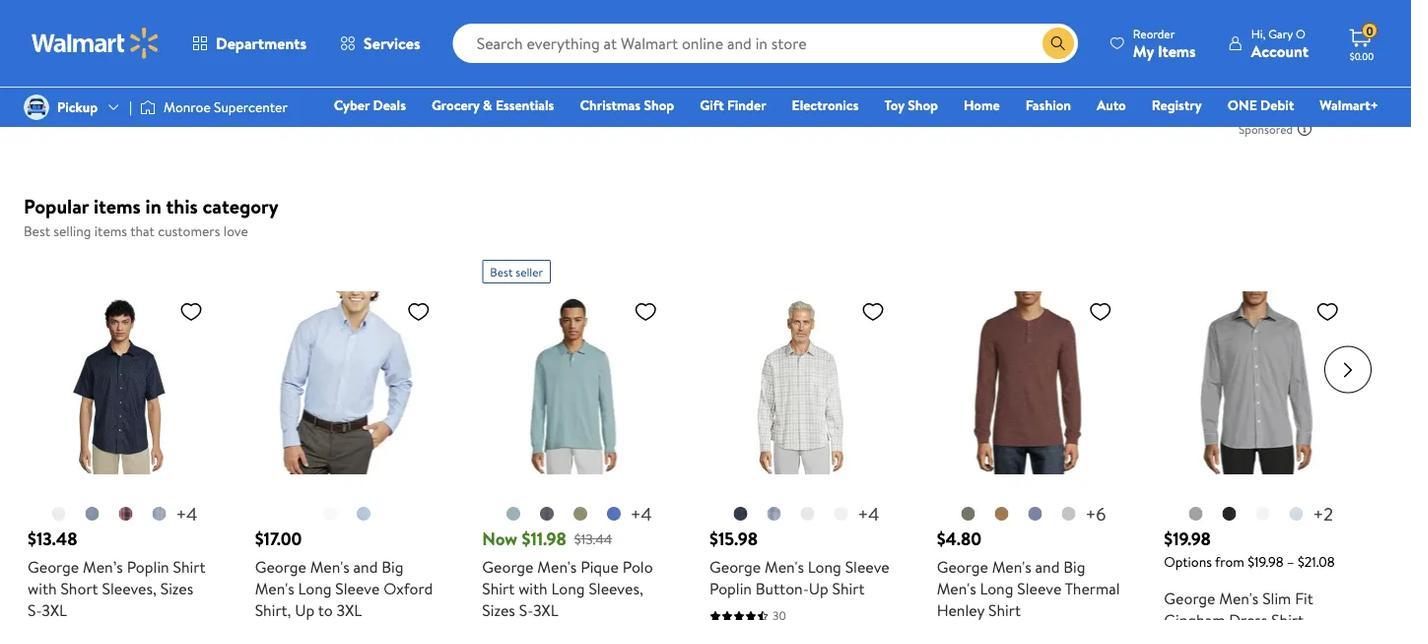 Task type: locate. For each thing, give the bounding box(es) containing it.
long down white geo print image
[[808, 556, 842, 578]]

1 available in additional 4 variants element from the left
[[176, 502, 197, 526]]

3 3xl from the left
[[533, 600, 559, 621]]

0 horizontal spatial with
[[28, 578, 57, 600]]

pique
[[581, 556, 619, 578]]

0 vertical spatial best
[[24, 222, 50, 241]]

1 horizontal spatial  image
[[140, 98, 156, 117]]

2 with from the left
[[519, 578, 548, 600]]

grocery
[[432, 96, 480, 115]]

sizes right men's
[[160, 578, 193, 600]]

shop right christmas
[[644, 96, 674, 115]]

big for $4.80
[[1064, 556, 1086, 578]]

1 vertical spatial $19.98
[[1248, 552, 1284, 572]]

departments button
[[175, 20, 323, 67]]

0 horizontal spatial shop
[[644, 96, 674, 115]]

$13.48 george men's poplin shirt with short sleeves, sizes s-3xl
[[28, 527, 205, 621]]

1 shop from the left
[[644, 96, 674, 115]]

shirt inside the $15.98 george men's long sleeve poplin button-up shirt
[[832, 578, 865, 600]]

with inside now $11.98 $13.44 george men's pique polo shirt with long sleeves, sizes s-3xl
[[519, 578, 548, 600]]

popular items in this category best selling items that customers love
[[24, 193, 279, 241]]

men's inside the $15.98 george men's long sleeve poplin button-up shirt
[[765, 556, 804, 578]]

toy shop link
[[876, 95, 947, 116]]

0 horizontal spatial +4
[[176, 502, 197, 526]]

light blue image
[[1289, 506, 1304, 522]]

blue chambray image
[[84, 506, 100, 522]]

george men's long sleeve poplin button-up shirt image
[[710, 291, 893, 475]]

fit
[[1295, 587, 1314, 609]]

men's down from
[[1220, 587, 1259, 609]]

$19.98
[[1164, 527, 1211, 551], [1248, 552, 1284, 572]]

+4 for $15.98
[[858, 502, 879, 526]]

1 horizontal spatial available in additional 4 variants element
[[631, 502, 652, 526]]

and inside '$17.00 george men's and big men's long sleeve oxford shirt, up to 3xl'
[[353, 556, 378, 578]]

white image
[[322, 506, 338, 522], [1255, 506, 1271, 522]]

sleeves, down $13.44 in the left of the page
[[589, 578, 643, 600]]

2 product group from the left
[[255, 252, 439, 621]]

up
[[809, 578, 829, 600], [295, 600, 315, 621]]

$15.98
[[710, 527, 758, 551]]

3xl right to
[[337, 600, 362, 621]]

+4 right canal blue "icon"
[[631, 502, 652, 526]]

sleeves,
[[102, 578, 157, 600], [589, 578, 643, 600]]

0 horizontal spatial available in additional 4 variants element
[[176, 502, 197, 526]]

2 big from the left
[[1064, 556, 1086, 578]]

0 horizontal spatial 3xl
[[42, 600, 67, 621]]

$17.00
[[255, 527, 302, 551]]

george inside the $4.80 george men's and big men's long sleeve thermal henley shirt
[[937, 556, 988, 578]]

3xl inside '$17.00 george men's and big men's long sleeve oxford shirt, up to 3xl'
[[337, 600, 362, 621]]

grocery & essentials
[[432, 96, 554, 115]]

seller
[[516, 263, 543, 280]]

walmart+
[[1320, 96, 1379, 115]]

1 horizontal spatial sizes
[[482, 600, 515, 621]]

george for $17.00
[[255, 556, 306, 578]]

from
[[1215, 552, 1245, 572]]

long down $4.80 on the right bottom of the page
[[980, 578, 1014, 600]]

toy
[[885, 96, 905, 115]]

$4.80
[[937, 527, 982, 551]]

1 white image from the left
[[322, 506, 338, 522]]

shirt down the now
[[482, 578, 515, 600]]

0 horizontal spatial  image
[[24, 95, 49, 120]]

long down the $11.98
[[552, 578, 585, 600]]

shirt right 'henley'
[[989, 600, 1021, 621]]

george down the now
[[482, 556, 534, 578]]

my
[[1133, 40, 1154, 62]]

george down $17.00
[[255, 556, 306, 578]]

items
[[94, 193, 141, 220], [94, 222, 127, 241]]

0 horizontal spatial poplin
[[127, 556, 169, 578]]

0 horizontal spatial white image
[[322, 506, 338, 522]]

and left thermal at the right bottom of page
[[1035, 556, 1060, 578]]

Walmart Site-Wide search field
[[453, 24, 1078, 63]]

1 vertical spatial items
[[94, 222, 127, 241]]

shirt right dress
[[1272, 609, 1304, 621]]

0 horizontal spatial up
[[295, 600, 315, 621]]

3xl inside the $13.48 george men's poplin shirt with short sleeves, sizes s-3xl
[[42, 600, 67, 621]]

3xl down the $11.98
[[533, 600, 559, 621]]

2 and from the left
[[1035, 556, 1060, 578]]

0 horizontal spatial and
[[353, 556, 378, 578]]

george inside the $13.48 george men's poplin shirt with short sleeves, sizes s-3xl
[[28, 556, 79, 578]]

4 product group from the left
[[710, 252, 894, 621]]

1 3xl from the left
[[42, 600, 67, 621]]

sleeve inside the $4.80 george men's and big men's long sleeve thermal henley shirt
[[1018, 578, 1062, 600]]

gary
[[1269, 25, 1293, 42]]

hi, gary o account
[[1252, 25, 1309, 62]]

shirt
[[173, 556, 205, 578], [482, 578, 515, 600], [832, 578, 865, 600], [989, 600, 1021, 621], [1272, 609, 1304, 621]]

up down white chambray image
[[809, 578, 829, 600]]

1 big from the left
[[382, 556, 404, 578]]

and left 'oxford'
[[353, 556, 378, 578]]

1 horizontal spatial white image
[[1255, 506, 1271, 522]]

3 available in additional 4 variants element from the left
[[858, 502, 879, 526]]

2 sleeves, from the left
[[589, 578, 643, 600]]

3 +4 from the left
[[858, 502, 879, 526]]

electronics
[[792, 96, 859, 115]]

available in additional 4 variants element right canal blue "icon"
[[631, 502, 652, 526]]

big
[[382, 556, 404, 578], [1064, 556, 1086, 578]]

best down popular
[[24, 222, 50, 241]]

monroe supercenter
[[164, 98, 288, 117]]

+4
[[176, 502, 197, 526], [631, 502, 652, 526], [858, 502, 879, 526]]

fashion
[[1026, 96, 1071, 115]]

george men's poplin shirt with short sleeves, sizes s-3xl image
[[28, 291, 211, 475]]

with left short on the bottom left
[[28, 578, 57, 600]]

pickup
[[57, 98, 98, 117]]

george for $13.48
[[28, 556, 79, 578]]

toy shop
[[885, 96, 938, 115]]

add to favorites list, george men's long sleeve poplin button-up shirt image
[[861, 299, 885, 324]]

search icon image
[[1051, 35, 1066, 51]]

one debit link
[[1219, 95, 1303, 116]]

 image left pickup on the top left of page
[[24, 95, 49, 120]]

5 product group from the left
[[937, 252, 1121, 621]]

white geo print image
[[833, 506, 849, 522]]

navy gingham yd image
[[1188, 506, 1204, 522]]

gingham
[[1164, 609, 1226, 621]]

sizes down the now
[[482, 600, 515, 621]]

1 horizontal spatial sleeves,
[[589, 578, 643, 600]]

up left to
[[295, 600, 315, 621]]

1 +4 from the left
[[176, 502, 197, 526]]

$19.98 options from $19.98 – $21.08
[[1164, 527, 1335, 572]]

0 horizontal spatial s-
[[28, 600, 42, 621]]

deals
[[373, 96, 406, 115]]

sleeve down white geo print image
[[845, 556, 890, 578]]

men's up to
[[310, 556, 350, 578]]

george down $15.98
[[710, 556, 761, 578]]

1 horizontal spatial +4
[[631, 502, 652, 526]]

–
[[1287, 552, 1295, 572]]

 image
[[24, 95, 49, 120], [140, 98, 156, 117]]

0 horizontal spatial sizes
[[160, 578, 193, 600]]

$17.00 george men's and big men's long sleeve oxford shirt, up to 3xl
[[255, 527, 433, 621]]

+6
[[1086, 502, 1106, 526]]

oxford
[[384, 578, 433, 600]]

1 horizontal spatial shop
[[908, 96, 938, 115]]

men's down the $11.98
[[538, 556, 577, 578]]

add to favorites list, george men's slim fit gingham dress shirt image
[[1316, 299, 1340, 324]]

Search search field
[[453, 24, 1078, 63]]

services
[[364, 33, 421, 54]]

grocery & essentials link
[[423, 95, 563, 116]]

departments
[[216, 33, 307, 54]]

best
[[24, 222, 50, 241], [490, 263, 513, 280]]

george down the $13.48
[[28, 556, 79, 578]]

sleeves, inside the $13.48 george men's poplin shirt with short sleeves, sizes s-3xl
[[102, 578, 157, 600]]

1 horizontal spatial 3xl
[[337, 600, 362, 621]]

0 horizontal spatial best
[[24, 222, 50, 241]]

men's
[[310, 556, 350, 578], [538, 556, 577, 578], [765, 556, 804, 578], [992, 556, 1032, 578], [255, 578, 294, 600], [937, 578, 976, 600], [1220, 587, 1259, 609]]

george inside '$17.00 george men's and big men's long sleeve oxford shirt, up to 3xl'
[[255, 556, 306, 578]]

charcoal sky image
[[539, 506, 555, 522]]

2 horizontal spatial +4
[[858, 502, 879, 526]]

aqua slate image
[[505, 506, 521, 522]]

1 horizontal spatial and
[[1035, 556, 1060, 578]]

1 sleeves, from the left
[[102, 578, 157, 600]]

weathered blue plaid image right red plaid icon
[[151, 506, 167, 522]]

and inside the $4.80 george men's and big men's long sleeve thermal henley shirt
[[1035, 556, 1060, 578]]

&
[[483, 96, 492, 115]]

3xl
[[42, 600, 67, 621], [337, 600, 362, 621], [533, 600, 559, 621]]

1 horizontal spatial sleeve
[[845, 556, 890, 578]]

1 and from the left
[[353, 556, 378, 578]]

registry
[[1152, 96, 1202, 115]]

add to favorites list, george men's poplin shirt with short sleeves, sizes s-3xl image
[[179, 299, 203, 324]]

with
[[28, 578, 57, 600], [519, 578, 548, 600]]

george
[[28, 556, 79, 578], [255, 556, 306, 578], [482, 556, 534, 578], [710, 556, 761, 578], [937, 556, 988, 578], [1164, 587, 1216, 609]]

+2
[[1313, 502, 1333, 526]]

sleeve left thermal at the right bottom of page
[[1018, 578, 1062, 600]]

shop right toy
[[908, 96, 938, 115]]

men's inside now $11.98 $13.44 george men's pique polo shirt with long sleeves, sizes s-3xl
[[538, 556, 577, 578]]

shirt right men's
[[173, 556, 205, 578]]

finder
[[727, 96, 766, 115]]

$13.44
[[574, 530, 612, 549]]

available in additional 4 variants element right white geo print image
[[858, 502, 879, 526]]

6 product group from the left
[[1164, 252, 1348, 621]]

white image left the oxford blue image
[[322, 506, 338, 522]]

items left that
[[94, 222, 127, 241]]

 image for monroe supercenter
[[140, 98, 156, 117]]

o
[[1296, 25, 1306, 42]]

selling
[[54, 222, 91, 241]]

1 s- from the left
[[28, 600, 42, 621]]

weathered blue plaid image left white chambray image
[[766, 506, 782, 522]]

with down the $11.98
[[519, 578, 548, 600]]

sleeve
[[845, 556, 890, 578], [335, 578, 380, 600], [1018, 578, 1062, 600]]

poplin right men's
[[127, 556, 169, 578]]

shop
[[644, 96, 674, 115], [908, 96, 938, 115]]

available in additional 4 variants element right red plaid icon
[[176, 502, 197, 526]]

and for $4.80
[[1035, 556, 1060, 578]]

auto link
[[1088, 95, 1135, 116]]

0 horizontal spatial big
[[382, 556, 404, 578]]

shirt inside now $11.98 $13.44 george men's pique polo shirt with long sleeves, sizes s-3xl
[[482, 578, 515, 600]]

items
[[1158, 40, 1196, 62]]

george inside the $15.98 george men's long sleeve poplin button-up shirt
[[710, 556, 761, 578]]

+4 right white geo print image
[[858, 502, 879, 526]]

$19.98 up options
[[1164, 527, 1211, 551]]

2 3xl from the left
[[337, 600, 362, 621]]

2 +4 from the left
[[631, 502, 652, 526]]

0 horizontal spatial sleeves,
[[102, 578, 157, 600]]

3xl down the $13.48
[[42, 600, 67, 621]]

sleeve for $17.00
[[335, 578, 380, 600]]

in
[[146, 193, 161, 220]]

fashion link
[[1017, 95, 1080, 116]]

sponsored
[[1239, 121, 1293, 137]]

product group containing +6
[[937, 252, 1121, 621]]

shirt right button-
[[832, 578, 865, 600]]

2 shop from the left
[[908, 96, 938, 115]]

white image left light blue icon
[[1255, 506, 1271, 522]]

long right the shirt,
[[298, 578, 332, 600]]

$21.08
[[1298, 552, 1335, 572]]

and for $17.00
[[353, 556, 378, 578]]

2 s- from the left
[[519, 600, 533, 621]]

george for $4.80
[[937, 556, 988, 578]]

$19.98 left –
[[1248, 552, 1284, 572]]

available in additional 4 variants element
[[176, 502, 197, 526], [631, 502, 652, 526], [858, 502, 879, 526]]

add to favorites list, george men's and big men's long sleeve oxford shirt, up to 3xl image
[[407, 299, 430, 324]]

+4 right red plaid icon
[[176, 502, 197, 526]]

product group containing +2
[[1164, 252, 1348, 621]]

0 horizontal spatial sleeve
[[335, 578, 380, 600]]

1 horizontal spatial with
[[519, 578, 548, 600]]

to
[[318, 600, 333, 621]]

black image
[[1222, 506, 1237, 522]]

s- down the $11.98
[[519, 600, 533, 621]]

0 horizontal spatial weathered blue plaid image
[[151, 506, 167, 522]]

walmart image
[[32, 28, 160, 59]]

s-
[[28, 600, 42, 621], [519, 600, 533, 621]]

1 vertical spatial best
[[490, 263, 513, 280]]

poplin inside the $13.48 george men's poplin shirt with short sleeves, sizes s-3xl
[[127, 556, 169, 578]]

up inside the $15.98 george men's long sleeve poplin button-up shirt
[[809, 578, 829, 600]]

1 horizontal spatial poplin
[[710, 578, 752, 600]]

2 horizontal spatial 3xl
[[533, 600, 559, 621]]

george men's pique polo shirt with long sleeves, sizes s-3xl image
[[482, 291, 666, 475]]

1 horizontal spatial big
[[1064, 556, 1086, 578]]

shop inside christmas shop "link"
[[644, 96, 674, 115]]

0 vertical spatial $19.98
[[1164, 527, 1211, 551]]

george down options
[[1164, 587, 1216, 609]]

sleeve inside '$17.00 george men's and big men's long sleeve oxford shirt, up to 3xl'
[[335, 578, 380, 600]]

george down $4.80 on the right bottom of the page
[[937, 556, 988, 578]]

s- left short on the bottom left
[[28, 600, 42, 621]]

1 with from the left
[[28, 578, 57, 600]]

men's down $4.80 on the right bottom of the page
[[937, 578, 976, 600]]

2 horizontal spatial sleeve
[[1018, 578, 1062, 600]]

best inside popular items in this category best selling items that customers love
[[24, 222, 50, 241]]

light grey heather image
[[1061, 506, 1077, 522]]

|
[[129, 98, 132, 117]]

men's down white chambray image
[[765, 556, 804, 578]]

sleeve right to
[[335, 578, 380, 600]]

available in additional 6 variants element
[[1086, 502, 1106, 526]]

1 weathered blue plaid image from the left
[[151, 506, 167, 522]]

1 horizontal spatial up
[[809, 578, 829, 600]]

items up that
[[94, 193, 141, 220]]

big inside '$17.00 george men's and big men's long sleeve oxford shirt, up to 3xl'
[[382, 556, 404, 578]]

now $11.98 $13.44 george men's pique polo shirt with long sleeves, sizes s-3xl
[[482, 527, 653, 621]]

best left seller
[[490, 263, 513, 280]]

sleeves, right short on the bottom left
[[102, 578, 157, 600]]

product group
[[28, 252, 212, 621], [255, 252, 439, 621], [482, 252, 666, 621], [710, 252, 894, 621], [937, 252, 1121, 621], [1164, 252, 1348, 621]]

christmas
[[580, 96, 641, 115]]

shop inside toy shop 'link'
[[908, 96, 938, 115]]

sizes
[[160, 578, 193, 600], [482, 600, 515, 621]]

george for $15.98
[[710, 556, 761, 578]]

 image right |
[[140, 98, 156, 117]]

big inside the $4.80 george men's and big men's long sleeve thermal henley shirt
[[1064, 556, 1086, 578]]

weathered blue plaid image
[[151, 506, 167, 522], [766, 506, 782, 522]]

george men's slim fit gingham dress shirt image
[[1164, 291, 1348, 475]]

long inside the $4.80 george men's and big men's long sleeve thermal henley shirt
[[980, 578, 1014, 600]]

coffee cake image
[[994, 506, 1010, 522]]

1 horizontal spatial weathered blue plaid image
[[766, 506, 782, 522]]

and
[[353, 556, 378, 578], [1035, 556, 1060, 578]]

george men's and big men's long sleeve oxford shirt, up to 3xl image
[[255, 291, 438, 475]]

available in additional 4 variants element for $13.48
[[176, 502, 197, 526]]

poplin down $15.98
[[710, 578, 752, 600]]

2 horizontal spatial available in additional 4 variants element
[[858, 502, 879, 526]]

1 horizontal spatial s-
[[519, 600, 533, 621]]

george men's and big men's long sleeve thermal henley shirt image
[[937, 291, 1120, 475]]



Task type: describe. For each thing, give the bounding box(es) containing it.
gift finder
[[700, 96, 766, 115]]

green midnight image
[[961, 506, 976, 522]]

big for $17.00
[[382, 556, 404, 578]]

reorder
[[1133, 25, 1175, 42]]

options
[[1164, 552, 1212, 572]]

popular
[[24, 193, 89, 220]]

thermal
[[1065, 578, 1120, 600]]

red plaid image
[[118, 506, 133, 522]]

$11.98
[[522, 527, 567, 551]]

sleeve for $4.80
[[1018, 578, 1062, 600]]

shop for christmas shop
[[644, 96, 674, 115]]

0 horizontal spatial $19.98
[[1164, 527, 1211, 551]]

long inside the $15.98 george men's long sleeve poplin button-up shirt
[[808, 556, 842, 578]]

s- inside now $11.98 $13.44 george men's pique polo shirt with long sleeves, sizes s-3xl
[[519, 600, 533, 621]]

product group containing $17.00
[[255, 252, 439, 621]]

monroe
[[164, 98, 211, 117]]

green artichoke image
[[572, 506, 588, 522]]

shop for toy shop
[[908, 96, 938, 115]]

home link
[[955, 95, 1009, 116]]

1 product group from the left
[[28, 252, 212, 621]]

now
[[482, 527, 518, 551]]

poplin inside the $15.98 george men's long sleeve poplin button-up shirt
[[710, 578, 752, 600]]

1 horizontal spatial best
[[490, 263, 513, 280]]

shirt,
[[255, 600, 291, 621]]

cyber
[[334, 96, 370, 115]]

george inside george men's slim fit gingham dress shirt
[[1164, 587, 1216, 609]]

dress
[[1229, 609, 1268, 621]]

s- inside the $13.48 george men's poplin shirt with short sleeves, sizes s-3xl
[[28, 600, 42, 621]]

next slide for popular items in this category list image
[[1325, 346, 1372, 394]]

button-
[[756, 578, 809, 600]]

add to favorites list, george men's pique polo shirt with long sleeves, sizes s-3xl image
[[634, 299, 658, 324]]

gift finder link
[[691, 95, 775, 116]]

2 available in additional 4 variants element from the left
[[631, 502, 652, 526]]

shirt inside george men's slim fit gingham dress shirt
[[1272, 609, 1304, 621]]

white geo print image
[[51, 506, 66, 522]]

$15.98 george men's long sleeve poplin button-up shirt
[[710, 527, 890, 600]]

$0.00
[[1350, 49, 1374, 63]]

sleeves, inside now $11.98 $13.44 george men's pique polo shirt with long sleeves, sizes s-3xl
[[589, 578, 643, 600]]

0
[[1367, 22, 1374, 39]]

registry link
[[1143, 95, 1211, 116]]

0 vertical spatial items
[[94, 193, 141, 220]]

one
[[1228, 96, 1257, 115]]

one debit
[[1228, 96, 1295, 115]]

auto
[[1097, 96, 1126, 115]]

christmas shop
[[580, 96, 674, 115]]

short
[[61, 578, 98, 600]]

slate blue image
[[1028, 506, 1043, 522]]

ad disclaimer and feedback for marqueedisplayad image
[[1297, 121, 1313, 137]]

men's down coffee cake image
[[992, 556, 1032, 578]]

category
[[203, 193, 279, 220]]

2 weathered blue plaid image from the left
[[766, 506, 782, 522]]

3 product group from the left
[[482, 252, 666, 621]]

cyber deals
[[334, 96, 406, 115]]

love
[[224, 222, 248, 241]]

3xl inside now $11.98 $13.44 george men's pique polo shirt with long sleeves, sizes s-3xl
[[533, 600, 559, 621]]

1 horizontal spatial $19.98
[[1248, 552, 1284, 572]]

add to favorites list, george men's and big men's long sleeve thermal henley shirt image
[[1089, 299, 1112, 324]]

sizes inside now $11.98 $13.44 george men's pique polo shirt with long sleeves, sizes s-3xl
[[482, 600, 515, 621]]

that
[[130, 222, 155, 241]]

services button
[[323, 20, 437, 67]]

george inside now $11.98 $13.44 george men's pique polo shirt with long sleeves, sizes s-3xl
[[482, 556, 534, 578]]

account
[[1252, 40, 1309, 62]]

home
[[964, 96, 1000, 115]]

reorder my items
[[1133, 25, 1196, 62]]

best seller
[[490, 263, 543, 280]]

with inside the $13.48 george men's poplin shirt with short sleeves, sizes s-3xl
[[28, 578, 57, 600]]

long inside now $11.98 $13.44 george men's pique polo shirt with long sleeves, sizes s-3xl
[[552, 578, 585, 600]]

canal blue image
[[606, 506, 622, 522]]

slim
[[1263, 587, 1292, 609]]

men's down $17.00
[[255, 578, 294, 600]]

hi,
[[1252, 25, 1266, 42]]

gift
[[700, 96, 724, 115]]

polo
[[623, 556, 653, 578]]

henley
[[937, 600, 985, 621]]

this
[[166, 193, 198, 220]]

debit
[[1261, 96, 1295, 115]]

george men's slim fit gingham dress shirt
[[1164, 587, 1314, 621]]

walmart+ link
[[1311, 95, 1388, 116]]

men's
[[83, 556, 123, 578]]

available in additional 2 variants element
[[1313, 502, 1333, 526]]

oxford blue image
[[356, 506, 372, 522]]

customers
[[158, 222, 220, 241]]

men's inside george men's slim fit gingham dress shirt
[[1220, 587, 1259, 609]]

 image for pickup
[[24, 95, 49, 120]]

sizes inside the $13.48 george men's poplin shirt with short sleeves, sizes s-3xl
[[160, 578, 193, 600]]

sleeve inside the $15.98 george men's long sleeve poplin button-up shirt
[[845, 556, 890, 578]]

supercenter
[[214, 98, 288, 117]]

cyber deals link
[[325, 95, 415, 116]]

2 white image from the left
[[1255, 506, 1271, 522]]

blue cove geo image
[[733, 506, 749, 522]]

white chambray image
[[800, 506, 816, 522]]

$4.80 george men's and big men's long sleeve thermal henley shirt
[[937, 527, 1120, 621]]

shirt inside the $13.48 george men's poplin shirt with short sleeves, sizes s-3xl
[[173, 556, 205, 578]]

christmas shop link
[[571, 95, 683, 116]]

electronics link
[[783, 95, 868, 116]]

up inside '$17.00 george men's and big men's long sleeve oxford shirt, up to 3xl'
[[295, 600, 315, 621]]

available in additional 4 variants element for $15.98
[[858, 502, 879, 526]]

shirt inside the $4.80 george men's and big men's long sleeve thermal henley shirt
[[989, 600, 1021, 621]]

$13.48
[[28, 527, 77, 551]]

long inside '$17.00 george men's and big men's long sleeve oxford shirt, up to 3xl'
[[298, 578, 332, 600]]

+4 for $13.48
[[176, 502, 197, 526]]

essentials
[[496, 96, 554, 115]]



Task type: vqa. For each thing, say whether or not it's contained in the screenshot.
the right 'on'
no



